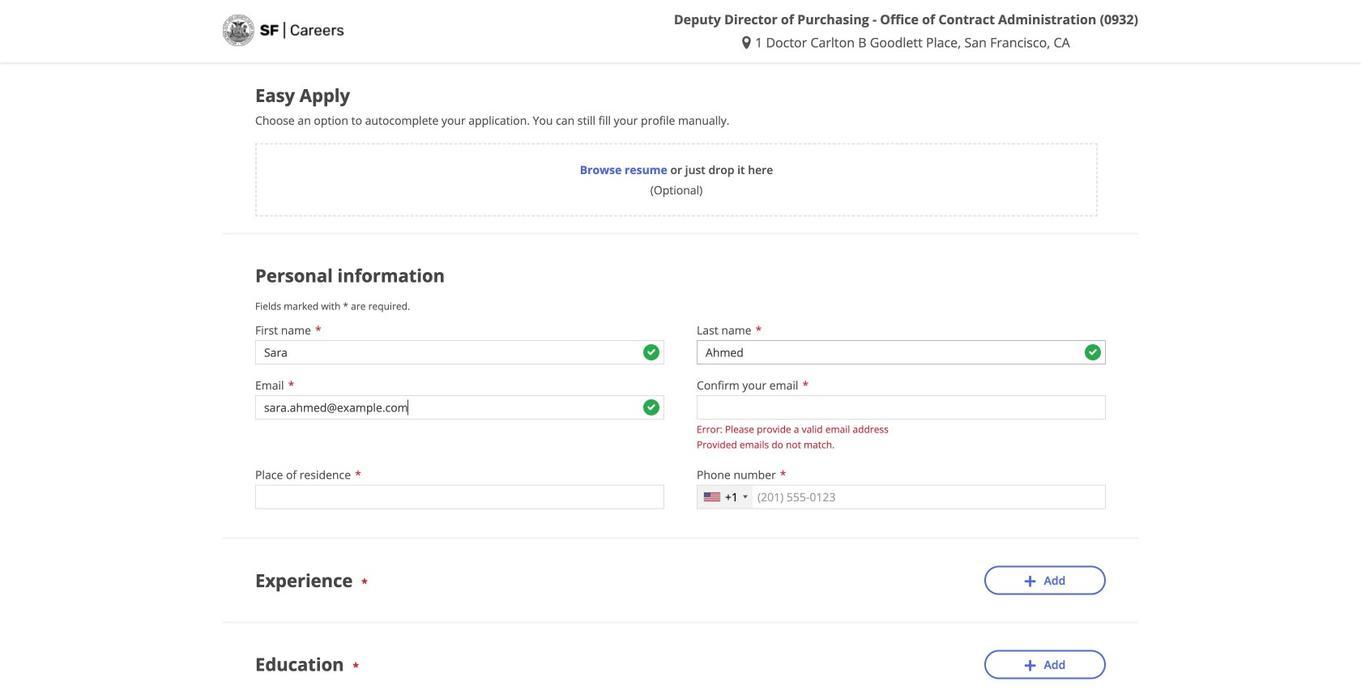 Task type: vqa. For each thing, say whether or not it's contained in the screenshot.
Location icon on the right of the page
yes



Task type: locate. For each thing, give the bounding box(es) containing it.
city and county of san francisco logo image
[[223, 15, 344, 46]]



Task type: describe. For each thing, give the bounding box(es) containing it.
location image
[[742, 36, 755, 49]]



